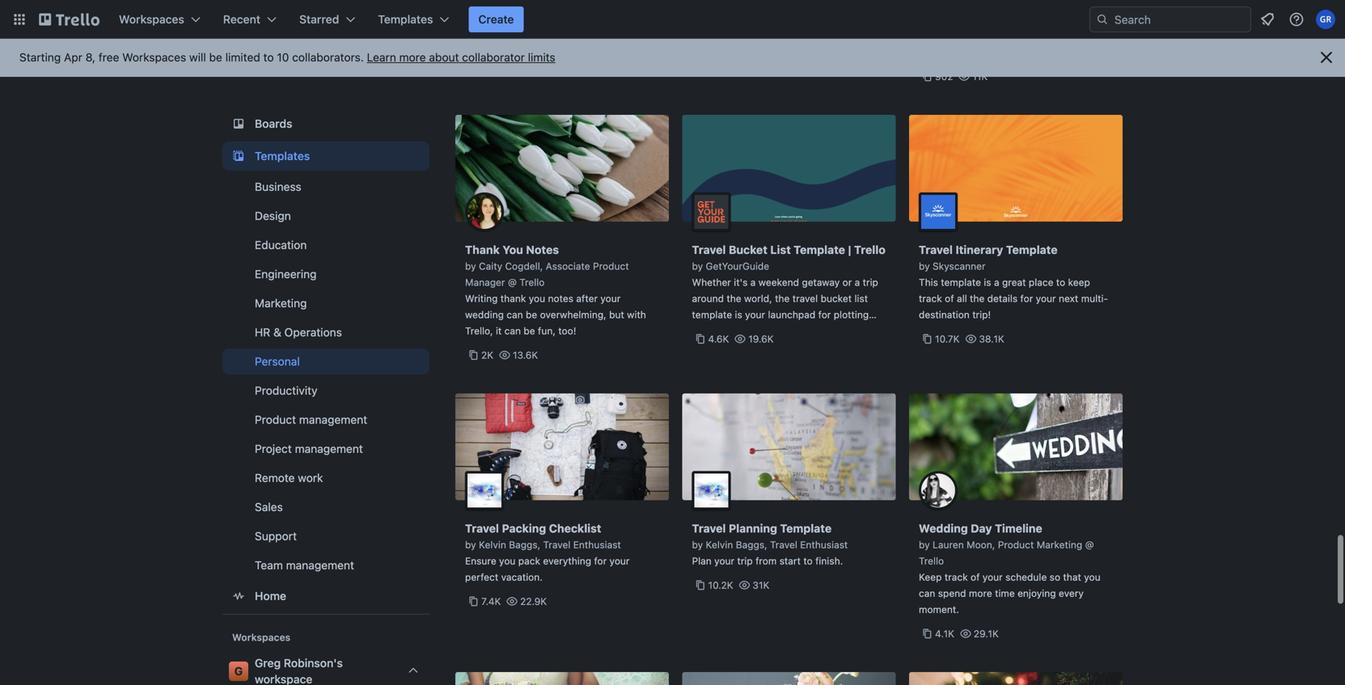 Task type: locate. For each thing, give the bounding box(es) containing it.
by
[[465, 260, 476, 272], [692, 260, 703, 272], [919, 260, 930, 272], [465, 539, 476, 551], [692, 539, 703, 551], [919, 539, 930, 551]]

10.7k
[[935, 333, 960, 345]]

product management link
[[222, 407, 430, 433]]

baggs, inside travel packing checklist by kelvin baggs, travel enthusiast ensure you pack everything for your perfect vacation.
[[509, 539, 541, 551]]

g
[[234, 665, 243, 678]]

next down keep
[[1059, 293, 1079, 304]]

|
[[848, 243, 851, 256]]

2 kelvin baggs, travel enthusiast image from the left
[[692, 471, 731, 510]]

can for wedding
[[919, 588, 935, 599]]

collaborator
[[462, 51, 525, 64]]

template board image
[[229, 146, 248, 166]]

0 vertical spatial trip
[[863, 277, 878, 288]]

enthusiast inside travel planning template by kelvin baggs, travel enthusiast plan your trip from start to finish.
[[800, 539, 848, 551]]

0 vertical spatial you
[[529, 293, 545, 304]]

great inside travel itinerary template by skyscanner this template is a great place to keep track of all the details for your next multi- destination trip!
[[1002, 277, 1026, 288]]

for down place
[[1021, 293, 1033, 304]]

skyscanner image
[[919, 193, 958, 231]]

by left "lauren"
[[919, 539, 930, 551]]

1 vertical spatial to
[[1056, 277, 1066, 288]]

0 vertical spatial to
[[263, 51, 274, 64]]

your right everything
[[610, 555, 630, 567]]

0 horizontal spatial is
[[735, 309, 742, 320]]

3 the from the left
[[970, 293, 985, 304]]

by up ensure
[[465, 539, 476, 551]]

more left time
[[969, 588, 992, 599]]

0 horizontal spatial a
[[751, 277, 756, 288]]

you up vacation. at the left
[[499, 555, 516, 567]]

your inside travel itinerary template by skyscanner this template is a great place to keep track of all the details for your next multi- destination trip!
[[1036, 293, 1056, 304]]

by for thank you notes
[[465, 260, 476, 272]]

1 horizontal spatial more
[[969, 588, 992, 599]]

by inside travel packing checklist by kelvin baggs, travel enthusiast ensure you pack everything for your perfect vacation.
[[465, 539, 476, 551]]

0 horizontal spatial trip
[[737, 555, 753, 567]]

a up details
[[994, 277, 1000, 288]]

trello
[[854, 243, 886, 256], [520, 277, 545, 288], [919, 555, 944, 567]]

kelvin inside travel planning template by kelvin baggs, travel enthusiast plan your trip from start to finish.
[[706, 539, 733, 551]]

0 horizontal spatial track
[[919, 293, 942, 304]]

can down the thank
[[507, 309, 523, 320]]

0 vertical spatial @
[[508, 277, 517, 288]]

travel planning template by kelvin baggs, travel enthusiast plan your trip from start to finish.
[[692, 522, 848, 567]]

0 vertical spatial workspaces
[[119, 13, 184, 26]]

2 horizontal spatial for
[[1021, 293, 1033, 304]]

kelvin inside travel packing checklist by kelvin baggs, travel enthusiast ensure you pack everything for your perfect vacation.
[[479, 539, 506, 551]]

template up start
[[780, 522, 832, 535]]

enthusiast for checklist
[[573, 539, 621, 551]]

1 vertical spatial templates
[[255, 149, 310, 163]]

0 horizontal spatial the
[[727, 293, 742, 304]]

baggs, for planning
[[736, 539, 767, 551]]

this
[[919, 277, 938, 288]]

free
[[99, 51, 119, 64]]

1 horizontal spatial product
[[593, 260, 629, 272]]

remote
[[255, 471, 295, 485]]

by up this on the top right of the page
[[919, 260, 930, 272]]

0 horizontal spatial trello
[[520, 277, 545, 288]]

by up whether
[[692, 260, 703, 272]]

1 horizontal spatial a
[[855, 277, 860, 288]]

product down timeline
[[998, 539, 1034, 551]]

kelvin baggs, travel enthusiast image up packing
[[465, 471, 504, 510]]

track down this on the top right of the page
[[919, 293, 942, 304]]

0 horizontal spatial of
[[945, 293, 954, 304]]

kelvin up plan
[[706, 539, 733, 551]]

management for project management
[[295, 442, 363, 455]]

2 horizontal spatial you
[[1084, 572, 1101, 583]]

of
[[945, 293, 954, 304], [971, 572, 980, 583]]

by inside wedding day timeline by lauren moon, product marketing @ trello keep track of your schedule so that you can spend more time enjoying every moment.
[[919, 539, 930, 551]]

enthusiast inside travel packing checklist by kelvin baggs, travel enthusiast ensure you pack everything for your perfect vacation.
[[573, 539, 621, 551]]

2 vertical spatial you
[[1084, 572, 1101, 583]]

be
[[209, 51, 222, 64], [526, 309, 537, 320], [524, 325, 535, 337]]

travel inside travel itinerary template by skyscanner this template is a great place to keep track of all the details for your next multi- destination trip!
[[919, 243, 953, 256]]

kelvin for packing
[[479, 539, 506, 551]]

1 horizontal spatial of
[[971, 572, 980, 583]]

weekend
[[759, 277, 799, 288]]

the right all
[[970, 293, 985, 304]]

be left fun,
[[524, 325, 535, 337]]

trello inside wedding day timeline by lauren moon, product marketing @ trello keep track of your schedule so that you can spend more time enjoying every moment.
[[919, 555, 944, 567]]

lauren
[[933, 539, 964, 551]]

business
[[255, 180, 301, 193]]

1 horizontal spatial for
[[818, 309, 831, 320]]

your inside travel packing checklist by kelvin baggs, travel enthusiast ensure you pack everything for your perfect vacation.
[[610, 555, 630, 567]]

travel itinerary template by skyscanner this template is a great place to keep track of all the details for your next multi- destination trip!
[[919, 243, 1108, 320]]

lauren moon, product marketing @ trello image
[[919, 471, 958, 510]]

2 horizontal spatial to
[[1056, 277, 1066, 288]]

templates up learn
[[378, 13, 433, 26]]

ensure
[[465, 555, 496, 567]]

2 vertical spatial for
[[594, 555, 607, 567]]

1 horizontal spatial template
[[941, 277, 981, 288]]

can
[[507, 309, 523, 320], [505, 325, 521, 337], [919, 588, 935, 599]]

1 horizontal spatial kelvin
[[706, 539, 733, 551]]

learn more about collaborator limits link
[[367, 51, 556, 64]]

thank
[[501, 293, 526, 304]]

1 vertical spatial marketing
[[1037, 539, 1083, 551]]

1 horizontal spatial @
[[1085, 539, 1094, 551]]

baggs, down packing
[[509, 539, 541, 551]]

0 vertical spatial template
[[941, 277, 981, 288]]

baggs, down the planning
[[736, 539, 767, 551]]

template up all
[[941, 277, 981, 288]]

templates up the business
[[255, 149, 310, 163]]

by left caity
[[465, 260, 476, 272]]

support link
[[222, 523, 430, 549]]

the down weekend
[[775, 293, 790, 304]]

1 vertical spatial be
[[526, 309, 537, 320]]

0 horizontal spatial for
[[594, 555, 607, 567]]

0 vertical spatial product
[[593, 260, 629, 272]]

3 a from the left
[[994, 277, 1000, 288]]

4.1k
[[935, 628, 955, 640]]

29.1k
[[974, 628, 999, 640]]

1 horizontal spatial trip
[[863, 277, 878, 288]]

a right the it's
[[751, 277, 756, 288]]

baggs, inside travel planning template by kelvin baggs, travel enthusiast plan your trip from start to finish.
[[736, 539, 767, 551]]

sales
[[255, 500, 283, 514]]

2 vertical spatial trello
[[919, 555, 944, 567]]

travel up skyscanner
[[919, 243, 953, 256]]

marketing up so
[[1037, 539, 1083, 551]]

travel up start
[[770, 539, 798, 551]]

education
[[255, 238, 307, 252]]

templates button
[[368, 6, 459, 32]]

1 vertical spatial product
[[255, 413, 296, 426]]

enthusiast down checklist
[[573, 539, 621, 551]]

trello up keep
[[919, 555, 944, 567]]

trip inside travel planning template by kelvin baggs, travel enthusiast plan your trip from start to finish.
[[737, 555, 753, 567]]

1 horizontal spatial to
[[804, 555, 813, 567]]

1 horizontal spatial enthusiast
[[800, 539, 848, 551]]

2 vertical spatial to
[[804, 555, 813, 567]]

home
[[255, 589, 286, 603]]

0 vertical spatial of
[[945, 293, 954, 304]]

kelvin baggs, travel enthusiast image
[[465, 471, 504, 510], [692, 471, 731, 510]]

product
[[593, 260, 629, 272], [255, 413, 296, 426], [998, 539, 1034, 551]]

product up after
[[593, 260, 629, 272]]

great up details
[[1002, 277, 1026, 288]]

0 horizontal spatial baggs,
[[509, 539, 541, 551]]

2 vertical spatial workspaces
[[232, 632, 291, 643]]

1 vertical spatial great
[[737, 325, 761, 337]]

workspaces up greg
[[232, 632, 291, 643]]

1 vertical spatial is
[[735, 309, 742, 320]]

1 baggs, from the left
[[509, 539, 541, 551]]

your right plan
[[714, 555, 735, 567]]

902
[[935, 71, 953, 82]]

0 vertical spatial marketing
[[255, 296, 307, 310]]

0 horizontal spatial enthusiast
[[573, 539, 621, 551]]

next inside travel bucket list template | trello by getyourguide whether it's a weekend getaway or a trip around the world, the travel bucket list template is your launchpad for plotting your next great adventure.
[[715, 325, 735, 337]]

by for travel itinerary template
[[919, 260, 930, 272]]

2 vertical spatial can
[[919, 588, 935, 599]]

0 vertical spatial track
[[919, 293, 942, 304]]

support
[[255, 529, 297, 543]]

@ inside wedding day timeline by lauren moon, product marketing @ trello keep track of your schedule so that you can spend more time enjoying every moment.
[[1085, 539, 1094, 551]]

0 vertical spatial be
[[209, 51, 222, 64]]

2 kelvin from the left
[[706, 539, 733, 551]]

list
[[855, 293, 868, 304]]

0 horizontal spatial you
[[499, 555, 516, 567]]

of inside travel itinerary template by skyscanner this template is a great place to keep track of all the details for your next multi- destination trip!
[[945, 293, 954, 304]]

marketing up & in the left of the page
[[255, 296, 307, 310]]

1 horizontal spatial the
[[775, 293, 790, 304]]

by up plan
[[692, 539, 703, 551]]

create
[[478, 13, 514, 26]]

1 vertical spatial workspaces
[[122, 51, 186, 64]]

engineering link
[[222, 261, 430, 287]]

of left all
[[945, 293, 954, 304]]

you right that
[[1084, 572, 1101, 583]]

be down the thank
[[526, 309, 537, 320]]

but
[[609, 309, 624, 320]]

you
[[529, 293, 545, 304], [499, 555, 516, 567], [1084, 572, 1101, 583]]

1 vertical spatial trip
[[737, 555, 753, 567]]

1 vertical spatial of
[[971, 572, 980, 583]]

2 horizontal spatial the
[[970, 293, 985, 304]]

plan
[[692, 555, 712, 567]]

kelvin up ensure
[[479, 539, 506, 551]]

bucket
[[821, 293, 852, 304]]

every
[[1059, 588, 1084, 599]]

0 vertical spatial great
[[1002, 277, 1026, 288]]

you
[[503, 243, 523, 256]]

about
[[429, 51, 459, 64]]

you left notes
[[529, 293, 545, 304]]

0 horizontal spatial kelvin
[[479, 539, 506, 551]]

1 vertical spatial for
[[818, 309, 831, 320]]

1 vertical spatial @
[[1085, 539, 1094, 551]]

design
[[255, 209, 291, 222]]

1 vertical spatial track
[[945, 572, 968, 583]]

to left keep
[[1056, 277, 1066, 288]]

1 vertical spatial trello
[[520, 277, 545, 288]]

by inside travel planning template by kelvin baggs, travel enthusiast plan your trip from start to finish.
[[692, 539, 703, 551]]

your up time
[[983, 572, 1003, 583]]

travel inside travel bucket list template | trello by getyourguide whether it's a weekend getaway or a trip around the world, the travel bucket list template is your launchpad for plotting your next great adventure.
[[692, 243, 726, 256]]

template up place
[[1006, 243, 1058, 256]]

is down the it's
[[735, 309, 742, 320]]

team management
[[255, 559, 354, 572]]

is
[[984, 277, 991, 288], [735, 309, 742, 320]]

can right it
[[505, 325, 521, 337]]

to right start
[[804, 555, 813, 567]]

1 vertical spatial more
[[969, 588, 992, 599]]

is up details
[[984, 277, 991, 288]]

robinson's
[[284, 656, 343, 670]]

1 horizontal spatial marketing
[[1037, 539, 1083, 551]]

your up but
[[601, 293, 621, 304]]

0 vertical spatial is
[[984, 277, 991, 288]]

@
[[508, 277, 517, 288], [1085, 539, 1094, 551]]

writing
[[465, 293, 498, 304]]

manager
[[465, 277, 505, 288]]

1 horizontal spatial trello
[[854, 243, 886, 256]]

to inside travel planning template by kelvin baggs, travel enthusiast plan your trip from start to finish.
[[804, 555, 813, 567]]

1 vertical spatial next
[[715, 325, 735, 337]]

hr
[[255, 326, 270, 339]]

1 vertical spatial can
[[505, 325, 521, 337]]

1 horizontal spatial next
[[1059, 293, 1079, 304]]

it's
[[734, 277, 748, 288]]

0 horizontal spatial great
[[737, 325, 761, 337]]

primary element
[[0, 0, 1345, 39]]

thank
[[465, 243, 500, 256]]

hr & operations link
[[222, 320, 430, 345]]

track up spend
[[945, 572, 968, 583]]

templates link
[[222, 142, 430, 171]]

template left |
[[794, 243, 845, 256]]

7.4k
[[481, 596, 501, 607]]

travel up whether
[[692, 243, 726, 256]]

great inside travel bucket list template | trello by getyourguide whether it's a weekend getaway or a trip around the world, the travel bucket list template is your launchpad for plotting your next great adventure.
[[737, 325, 761, 337]]

wedding
[[919, 522, 968, 535]]

template down around at the right top of the page
[[692, 309, 732, 320]]

travel for travel planning template
[[692, 522, 726, 535]]

cogdell,
[[505, 260, 543, 272]]

track inside wedding day timeline by lauren moon, product marketing @ trello keep track of your schedule so that you can spend more time enjoying every moment.
[[945, 572, 968, 583]]

22.9k
[[520, 596, 547, 607]]

template inside travel planning template by kelvin baggs, travel enthusiast plan your trip from start to finish.
[[780, 522, 832, 535]]

trip up list
[[863, 277, 878, 288]]

by inside travel itinerary template by skyscanner this template is a great place to keep track of all the details for your next multi- destination trip!
[[919, 260, 930, 272]]

trip
[[863, 277, 878, 288], [737, 555, 753, 567]]

1 horizontal spatial track
[[945, 572, 968, 583]]

can down keep
[[919, 588, 935, 599]]

0 vertical spatial for
[[1021, 293, 1033, 304]]

by for travel packing checklist
[[465, 539, 476, 551]]

great right 4.6k
[[737, 325, 761, 337]]

more right learn
[[399, 51, 426, 64]]

of down moon,
[[971, 572, 980, 583]]

itinerary
[[956, 243, 1003, 256]]

1 vertical spatial management
[[295, 442, 363, 455]]

1 vertical spatial template
[[692, 309, 732, 320]]

template inside travel itinerary template by skyscanner this template is a great place to keep track of all the details for your next multi- destination trip!
[[941, 277, 981, 288]]

0 vertical spatial can
[[507, 309, 523, 320]]

1 horizontal spatial great
[[1002, 277, 1026, 288]]

workspaces down workspaces popup button at top
[[122, 51, 186, 64]]

skyscanner
[[933, 260, 986, 272]]

0 horizontal spatial next
[[715, 325, 735, 337]]

2 vertical spatial product
[[998, 539, 1034, 551]]

travel up ensure
[[465, 522, 499, 535]]

templates inside dropdown button
[[378, 13, 433, 26]]

1 kelvin from the left
[[479, 539, 506, 551]]

2 horizontal spatial trello
[[919, 555, 944, 567]]

1 horizontal spatial is
[[984, 277, 991, 288]]

trello down 'cogdell,'
[[520, 277, 545, 288]]

0 vertical spatial management
[[299, 413, 367, 426]]

your down place
[[1036, 293, 1056, 304]]

1 horizontal spatial you
[[529, 293, 545, 304]]

0 vertical spatial trello
[[854, 243, 886, 256]]

0 horizontal spatial template
[[692, 309, 732, 320]]

0 vertical spatial next
[[1059, 293, 1079, 304]]

2 horizontal spatial product
[[998, 539, 1034, 551]]

for down bucket
[[818, 309, 831, 320]]

10.2k
[[708, 580, 733, 591]]

workspaces up the free at the left top
[[119, 13, 184, 26]]

keep
[[919, 572, 942, 583]]

trello right |
[[854, 243, 886, 256]]

travel up everything
[[543, 539, 571, 551]]

the down the it's
[[727, 293, 742, 304]]

for inside travel packing checklist by kelvin baggs, travel enthusiast ensure you pack everything for your perfect vacation.
[[594, 555, 607, 567]]

template inside travel itinerary template by skyscanner this template is a great place to keep track of all the details for your next multi- destination trip!
[[1006, 243, 1058, 256]]

a right or
[[855, 277, 860, 288]]

you inside travel packing checklist by kelvin baggs, travel enthusiast ensure you pack everything for your perfect vacation.
[[499, 555, 516, 567]]

for right everything
[[594, 555, 607, 567]]

product up the project
[[255, 413, 296, 426]]

0 horizontal spatial kelvin baggs, travel enthusiast image
[[465, 471, 504, 510]]

management down the product management link
[[295, 442, 363, 455]]

2 horizontal spatial a
[[994, 277, 1000, 288]]

management down the productivity link
[[299, 413, 367, 426]]

travel up plan
[[692, 522, 726, 535]]

1 horizontal spatial baggs,
[[736, 539, 767, 551]]

1 horizontal spatial kelvin baggs, travel enthusiast image
[[692, 471, 731, 510]]

trip inside travel bucket list template | trello by getyourguide whether it's a weekend getaway or a trip around the world, the travel bucket list template is your launchpad for plotting your next great adventure.
[[863, 277, 878, 288]]

templates
[[378, 13, 433, 26], [255, 149, 310, 163]]

plotting
[[834, 309, 869, 320]]

2 baggs, from the left
[[736, 539, 767, 551]]

by inside 'thank you notes by caity cogdell, associate product manager @ trello writing thank you notes after your wedding can be overwhelming, but with trello, it can be fun, too!'
[[465, 260, 476, 272]]

2 vertical spatial management
[[286, 559, 354, 572]]

0 horizontal spatial @
[[508, 277, 517, 288]]

to left 10
[[263, 51, 274, 64]]

to inside travel itinerary template by skyscanner this template is a great place to keep track of all the details for your next multi- destination trip!
[[1056, 277, 1066, 288]]

enthusiast
[[573, 539, 621, 551], [800, 539, 848, 551]]

2 the from the left
[[775, 293, 790, 304]]

enthusiast up finish. at the right of the page
[[800, 539, 848, 551]]

0 vertical spatial more
[[399, 51, 426, 64]]

2 enthusiast from the left
[[800, 539, 848, 551]]

trip left from
[[737, 555, 753, 567]]

by for travel planning template
[[692, 539, 703, 551]]

personal
[[255, 355, 300, 368]]

1 enthusiast from the left
[[573, 539, 621, 551]]

be right will
[[209, 51, 222, 64]]

4.6k
[[708, 333, 729, 345]]

product inside 'thank you notes by caity cogdell, associate product manager @ trello writing thank you notes after your wedding can be overwhelming, but with trello, it can be fun, too!'
[[593, 260, 629, 272]]

1 a from the left
[[751, 277, 756, 288]]

1 kelvin baggs, travel enthusiast image from the left
[[465, 471, 504, 510]]

workspaces inside popup button
[[119, 13, 184, 26]]

trip!
[[973, 309, 991, 320]]

can inside wedding day timeline by lauren moon, product marketing @ trello keep track of your schedule so that you can spend more time enjoying every moment.
[[919, 588, 935, 599]]

start
[[780, 555, 801, 567]]

next down around at the right top of the page
[[715, 325, 735, 337]]

track
[[919, 293, 942, 304], [945, 572, 968, 583]]

management down support link
[[286, 559, 354, 572]]

0 vertical spatial templates
[[378, 13, 433, 26]]

project management link
[[222, 436, 430, 462]]

home link
[[222, 582, 430, 611]]

kelvin baggs, travel enthusiast image up the planning
[[692, 471, 731, 510]]

operations
[[284, 326, 342, 339]]

your inside wedding day timeline by lauren moon, product marketing @ trello keep track of your schedule so that you can spend more time enjoying every moment.
[[983, 572, 1003, 583]]

1 horizontal spatial templates
[[378, 13, 433, 26]]

engineering
[[255, 267, 317, 281]]

1 vertical spatial you
[[499, 555, 516, 567]]

checklist
[[549, 522, 601, 535]]



Task type: vqa. For each thing, say whether or not it's contained in the screenshot.


Task type: describe. For each thing, give the bounding box(es) containing it.
board image
[[229, 114, 248, 133]]

kelvin for planning
[[706, 539, 733, 551]]

collaborators.
[[292, 51, 364, 64]]

getyourguide
[[706, 260, 769, 272]]

management for team management
[[286, 559, 354, 572]]

planning
[[729, 522, 777, 535]]

Search field
[[1109, 7, 1251, 32]]

time
[[995, 588, 1015, 599]]

remote work
[[255, 471, 323, 485]]

you inside wedding day timeline by lauren moon, product marketing @ trello keep track of your schedule so that you can spend more time enjoying every moment.
[[1084, 572, 1101, 583]]

around
[[692, 293, 724, 304]]

kelvin baggs, travel enthusiast image for planning
[[692, 471, 731, 510]]

from
[[756, 555, 777, 567]]

timeline
[[995, 522, 1043, 535]]

1 the from the left
[[727, 293, 742, 304]]

is inside travel itinerary template by skyscanner this template is a great place to keep track of all the details for your next multi- destination trip!
[[984, 277, 991, 288]]

launchpad
[[768, 309, 816, 320]]

moon,
[[967, 539, 995, 551]]

create button
[[469, 6, 524, 32]]

0 horizontal spatial more
[[399, 51, 426, 64]]

place
[[1029, 277, 1054, 288]]

0 horizontal spatial templates
[[255, 149, 310, 163]]

pack
[[518, 555, 540, 567]]

associate
[[546, 260, 590, 272]]

template for travel itinerary template
[[1006, 243, 1058, 256]]

marketing link
[[222, 290, 430, 316]]

0 notifications image
[[1258, 10, 1277, 29]]

baggs, for packing
[[509, 539, 541, 551]]

keep
[[1068, 277, 1090, 288]]

team management link
[[222, 553, 430, 578]]

a inside travel itinerary template by skyscanner this template is a great place to keep track of all the details for your next multi- destination trip!
[[994, 277, 1000, 288]]

2k
[[481, 349, 494, 361]]

&
[[273, 326, 281, 339]]

back to home image
[[39, 6, 100, 32]]

finish.
[[816, 555, 843, 567]]

trello inside travel bucket list template | trello by getyourguide whether it's a weekend getaway or a trip around the world, the travel bucket list template is your launchpad for plotting your next great adventure.
[[854, 243, 886, 256]]

starred button
[[290, 6, 365, 32]]

notes
[[548, 293, 574, 304]]

or
[[843, 277, 852, 288]]

wedding day timeline by lauren moon, product marketing @ trello keep track of your schedule so that you can spend more time enjoying every moment.
[[919, 522, 1101, 615]]

so
[[1050, 572, 1061, 583]]

product inside wedding day timeline by lauren moon, product marketing @ trello keep track of your schedule so that you can spend more time enjoying every moment.
[[998, 539, 1034, 551]]

caity cogdell, associate product manager @ trello image
[[465, 193, 504, 231]]

team
[[255, 559, 283, 572]]

caity
[[479, 260, 502, 272]]

recent
[[223, 13, 261, 26]]

project
[[255, 442, 292, 455]]

day
[[971, 522, 992, 535]]

is inside travel bucket list template | trello by getyourguide whether it's a weekend getaway or a trip around the world, the travel bucket list template is your launchpad for plotting your next great adventure.
[[735, 309, 742, 320]]

11k
[[973, 71, 988, 82]]

your inside travel planning template by kelvin baggs, travel enthusiast plan your trip from start to finish.
[[714, 555, 735, 567]]

next inside travel itinerary template by skyscanner this template is a great place to keep track of all the details for your next multi- destination trip!
[[1059, 293, 1079, 304]]

your inside 'thank you notes by caity cogdell, associate product manager @ trello writing thank you notes after your wedding can be overwhelming, but with trello, it can be fun, too!'
[[601, 293, 621, 304]]

bucket
[[729, 243, 768, 256]]

everything
[[543, 555, 591, 567]]

project management
[[255, 442, 363, 455]]

list
[[770, 243, 791, 256]]

of inside wedding day timeline by lauren moon, product marketing @ trello keep track of your schedule so that you can spend more time enjoying every moment.
[[971, 572, 980, 583]]

your down world,
[[745, 309, 765, 320]]

2 a from the left
[[855, 277, 860, 288]]

by inside travel bucket list template | trello by getyourguide whether it's a weekend getaway or a trip around the world, the travel bucket list template is your launchpad for plotting your next great adventure.
[[692, 260, 703, 272]]

starred
[[299, 13, 339, 26]]

personal link
[[222, 349, 430, 375]]

work
[[298, 471, 323, 485]]

kelvin baggs, travel enthusiast image for packing
[[465, 471, 504, 510]]

0 horizontal spatial to
[[263, 51, 274, 64]]

thank you notes by caity cogdell, associate product manager @ trello writing thank you notes after your wedding can be overwhelming, but with trello, it can be fun, too!
[[465, 243, 646, 337]]

getyourguide image
[[692, 193, 731, 231]]

that
[[1063, 572, 1081, 583]]

hr & operations
[[255, 326, 342, 339]]

recent button
[[213, 6, 286, 32]]

too!
[[558, 325, 576, 337]]

starting
[[19, 51, 61, 64]]

will
[[189, 51, 206, 64]]

limits
[[528, 51, 556, 64]]

getaway
[[802, 277, 840, 288]]

vacation.
[[501, 572, 543, 583]]

home image
[[229, 587, 248, 606]]

for inside travel itinerary template by skyscanner this template is a great place to keep track of all the details for your next multi- destination trip!
[[1021, 293, 1033, 304]]

productivity
[[255, 384, 318, 397]]

travel for travel packing checklist
[[465, 522, 499, 535]]

overwhelming,
[[540, 309, 606, 320]]

fun,
[[538, 325, 556, 337]]

by for wedding day timeline
[[919, 539, 930, 551]]

limited
[[225, 51, 260, 64]]

0 horizontal spatial marketing
[[255, 296, 307, 310]]

8,
[[85, 51, 95, 64]]

product management
[[255, 413, 367, 426]]

enthusiast for template
[[800, 539, 848, 551]]

trello inside 'thank you notes by caity cogdell, associate product manager @ trello writing thank you notes after your wedding can be overwhelming, but with trello, it can be fun, too!'
[[520, 277, 545, 288]]

template inside travel bucket list template | trello by getyourguide whether it's a weekend getaway or a trip around the world, the travel bucket list template is your launchpad for plotting your next great adventure.
[[794, 243, 845, 256]]

trello,
[[465, 325, 493, 337]]

travel bucket list template | trello by getyourguide whether it's a weekend getaway or a trip around the world, the travel bucket list template is your launchpad for plotting your next great adventure.
[[692, 243, 886, 337]]

template inside travel bucket list template | trello by getyourguide whether it's a weekend getaway or a trip around the world, the travel bucket list template is your launchpad for plotting your next great adventure.
[[692, 309, 732, 320]]

schedule
[[1006, 572, 1047, 583]]

apr
[[64, 51, 82, 64]]

search image
[[1096, 13, 1109, 26]]

adventure.
[[764, 325, 813, 337]]

open information menu image
[[1289, 11, 1305, 28]]

31k
[[753, 580, 770, 591]]

greg robinson (gregrobinson96) image
[[1316, 10, 1336, 29]]

whether
[[692, 277, 731, 288]]

template for travel planning template
[[780, 522, 832, 535]]

your down around at the right top of the page
[[692, 325, 712, 337]]

travel
[[793, 293, 818, 304]]

travel for travel bucket list template | trello
[[692, 243, 726, 256]]

you inside 'thank you notes by caity cogdell, associate product manager @ trello writing thank you notes after your wedding can be overwhelming, but with trello, it can be fun, too!'
[[529, 293, 545, 304]]

more inside wedding day timeline by lauren moon, product marketing @ trello keep track of your schedule so that you can spend more time enjoying every moment.
[[969, 588, 992, 599]]

marketing inside wedding day timeline by lauren moon, product marketing @ trello keep track of your schedule so that you can spend more time enjoying every moment.
[[1037, 539, 1083, 551]]

world,
[[744, 293, 772, 304]]

details
[[988, 293, 1018, 304]]

all
[[957, 293, 967, 304]]

productivity link
[[222, 378, 430, 404]]

0 horizontal spatial product
[[255, 413, 296, 426]]

moment.
[[919, 604, 959, 615]]

greg robinson's workspace
[[255, 656, 343, 685]]

can for thank
[[507, 309, 523, 320]]

after
[[576, 293, 598, 304]]

19.6k
[[749, 333, 774, 345]]

track inside travel itinerary template by skyscanner this template is a great place to keep track of all the details for your next multi- destination trip!
[[919, 293, 942, 304]]

business link
[[222, 174, 430, 200]]

for inside travel bucket list template | trello by getyourguide whether it's a weekend getaway or a trip around the world, the travel bucket list template is your launchpad for plotting your next great adventure.
[[818, 309, 831, 320]]

management for product management
[[299, 413, 367, 426]]

@ inside 'thank you notes by caity cogdell, associate product manager @ trello writing thank you notes after your wedding can be overwhelming, but with trello, it can be fun, too!'
[[508, 277, 517, 288]]

wedding
[[465, 309, 504, 320]]

38.1k
[[979, 333, 1005, 345]]

travel packing checklist by kelvin baggs, travel enthusiast ensure you pack everything for your perfect vacation.
[[465, 522, 630, 583]]

destination
[[919, 309, 970, 320]]

spend
[[938, 588, 966, 599]]

travel for travel itinerary template
[[919, 243, 953, 256]]

10
[[277, 51, 289, 64]]

2 vertical spatial be
[[524, 325, 535, 337]]

the inside travel itinerary template by skyscanner this template is a great place to keep track of all the details for your next multi- destination trip!
[[970, 293, 985, 304]]



